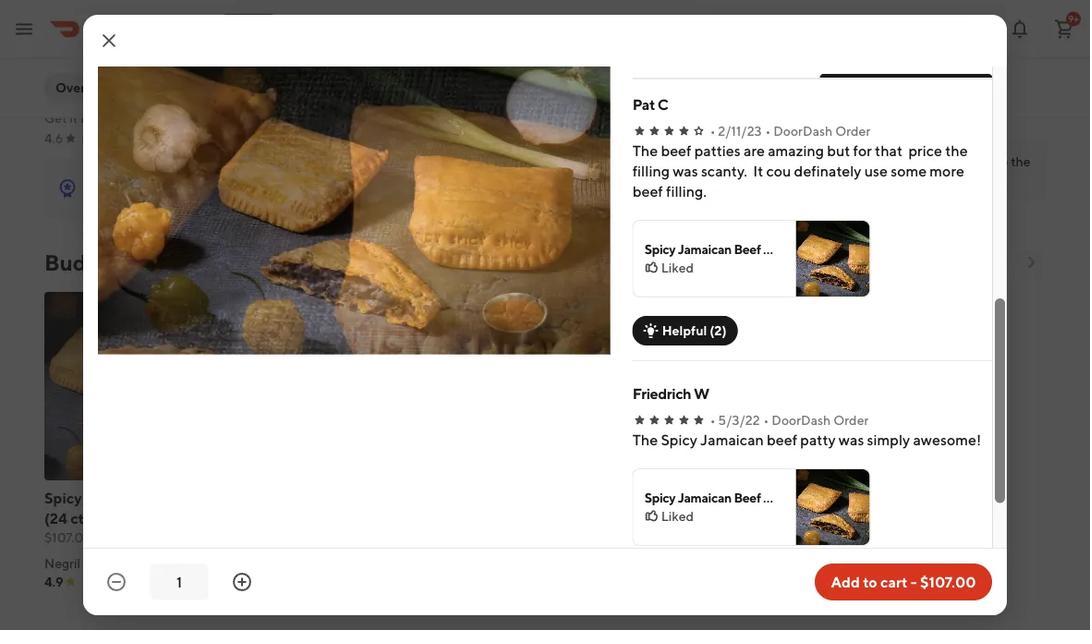 Task type: locate. For each thing, give the bounding box(es) containing it.
2 free from the left
[[516, 110, 543, 126]]

patty
[[764, 242, 795, 257], [188, 489, 226, 507], [764, 490, 795, 506]]

budget
[[44, 249, 121, 275]]

1 vertical spatial $107.00
[[921, 574, 977, 591]]

dialog
[[83, 15, 1008, 616]]

shipping for pizza
[[546, 110, 596, 126]]

1 horizontal spatial to
[[997, 154, 1009, 169]]

get for get it by wed, nov 8 • free shipping
[[383, 110, 406, 126]]

• up eats
[[95, 530, 101, 545]]

1 vertical spatial spicy jamaican beef patty (24 ct.) image
[[797, 470, 871, 545]]

than
[[256, 249, 303, 275]]

1 vertical spatial pizzeria uno
[[655, 536, 735, 551]]

york up magazine.
[[553, 154, 579, 169]]

thu, up (316)
[[97, 110, 123, 126]]

jamaican up eats
[[85, 489, 150, 507]]

magazine.
[[560, 172, 621, 188]]

spicy jamaican beef patty (24 ct.) down 'edge' at right top
[[645, 242, 837, 257]]

2 spicy jamaican beef patty (24 ct.) image from the top
[[797, 470, 871, 545]]

spicy inside spicy jamaican beef patty (24 ct.) $107.00 • get it by fri, nov 3
[[44, 489, 82, 507]]

$107.00 up negril
[[44, 530, 93, 545]]

shipping up times,
[[546, 110, 596, 126]]

$81.99
[[655, 510, 694, 525]]

top!
[[879, 172, 903, 188]]

it down 'pizza-'
[[730, 510, 738, 525]]

• inside two 10" pizza-pack $81.99 • get it by thu, nov 9
[[696, 510, 702, 525]]

new
[[523, 154, 550, 169], [501, 172, 529, 188]]

ct.) for w
[[818, 490, 837, 506]]

usa
[[90, 191, 117, 206]]

named
[[90, 172, 133, 188]]

order up wisconsin
[[836, 123, 871, 139]]

1 horizontal spatial shipping
[[546, 110, 596, 126]]

$107.00 inside button
[[921, 574, 977, 591]]

add inside the add button
[[803, 454, 828, 470]]

get up 4.6
[[44, 110, 67, 126]]

spicy
[[645, 242, 676, 257], [44, 489, 82, 507], [645, 490, 676, 506]]

(24
[[797, 242, 816, 257], [797, 490, 816, 506], [44, 510, 67, 527]]

add for add
[[803, 454, 828, 470]]

doordash
[[774, 123, 833, 139], [772, 413, 831, 428]]

ct.) up negril eats at the left bottom of the page
[[70, 510, 93, 527]]

1 spicy jamaican beef patty (24 ct.) from the top
[[645, 242, 837, 257]]

9 down the add button at the bottom of the page
[[813, 510, 820, 525]]

add to cart - $107.00
[[831, 574, 977, 591]]

1 horizontal spatial and
[[800, 172, 822, 188]]

add
[[803, 454, 828, 470], [831, 574, 861, 591]]

get left tue,
[[722, 110, 745, 126]]

and down in
[[477, 172, 499, 188]]

0 horizontal spatial thu,
[[97, 110, 123, 126]]

9 inside two 10" pizza-pack $81.99 • get it by thu, nov 9
[[813, 510, 820, 525]]

jamaican inside spicy jamaican beef patty (24 ct.) $107.00 • get it by fri, nov 3
[[85, 489, 150, 507]]

fri,
[[156, 530, 175, 545]]

free right 8
[[516, 110, 543, 126]]

it down roberta's
[[409, 110, 417, 126]]

0 horizontal spatial shipping
[[201, 110, 251, 126]]

by inside two 10" pizza-pack $81.99 • get it by thu, nov 9
[[740, 510, 755, 525]]

free
[[171, 110, 198, 126], [516, 110, 543, 126], [847, 110, 874, 126]]

spicy up negril
[[44, 489, 82, 507]]

spicy jamaican beef patty (24 ct.) up $81.99
[[645, 490, 837, 506]]

spicy jamaican beef patty (24 ct.)
[[645, 242, 837, 257], [645, 490, 837, 506]]

add left cart
[[831, 574, 861, 591]]

spicy jamaican beef patty (24 ct.) image for pat c
[[797, 221, 871, 297]]

0 vertical spatial add
[[803, 454, 828, 470]]

it
[[70, 110, 78, 126], [409, 110, 417, 126], [748, 110, 756, 126], [730, 510, 738, 525], [129, 530, 137, 545]]

get down roberta's
[[383, 110, 406, 126]]

shipping up brick
[[877, 110, 927, 126]]

1 vertical spatial add
[[831, 574, 861, 591]]

pizzeria up 4.6
[[44, 87, 99, 105]]

it left tue,
[[748, 110, 756, 126]]

and inside featured in the new york times, gq, bon appetit and new york magazine.
[[477, 172, 499, 188]]

patty for friedrich w
[[764, 490, 795, 506]]

1 horizontal spatial uno
[[703, 536, 735, 551]]

order up the add button at the bottom of the page
[[834, 413, 869, 428]]

spicy jamaican beef patty (24 ct.) image
[[797, 221, 871, 297], [797, 470, 871, 545]]

buttery wisconsin brick cheese spread to the edge and sauce on top!
[[768, 154, 1031, 188]]

1 vertical spatial liked
[[662, 509, 694, 524]]

(24 right the 'pack'
[[797, 490, 816, 506]]

2 shipping from the left
[[546, 110, 596, 126]]

pat c
[[633, 96, 669, 113]]

• right 8
[[508, 110, 513, 126]]

1 vertical spatial ct.)
[[818, 490, 837, 506]]

$107.00
[[44, 530, 93, 545], [921, 574, 977, 591]]

0 horizontal spatial pizzeria uno
[[44, 87, 138, 105]]

1 horizontal spatial $107.00
[[921, 574, 977, 591]]

ct.) inside spicy jamaican beef patty (24 ct.) $107.00 • get it by fri, nov 3
[[70, 510, 93, 527]]

4.5
[[88, 80, 107, 95]]

close image
[[98, 30, 120, 52]]

spicy jamaican beef patty (24 ct.) image right the 'pack'
[[797, 470, 871, 545]]

1 liked from the top
[[662, 260, 694, 275]]

liked down two
[[662, 509, 694, 524]]

0 vertical spatial ct.)
[[818, 242, 837, 257]]

uno
[[102, 87, 138, 105], [703, 536, 735, 551]]

best
[[166, 172, 192, 188]]

nov
[[126, 110, 150, 126], [471, 110, 495, 126], [803, 110, 827, 126], [786, 510, 810, 525], [178, 530, 202, 545]]

0 horizontal spatial pizzeria
[[44, 87, 99, 105]]

pizza-
[[711, 489, 755, 507]]

get it by wed, nov 8 • free shipping
[[383, 110, 596, 126]]

0 vertical spatial $107.00
[[44, 530, 93, 545]]

two
[[655, 489, 683, 507]]

free right 7
[[847, 110, 874, 126]]

0 horizontal spatial free
[[171, 110, 198, 126]]

spicy for friedrich
[[645, 490, 676, 506]]

and
[[477, 172, 499, 188], [800, 172, 822, 188]]

• right 5/3/22
[[764, 413, 770, 428]]

pizzeria down $81.99
[[655, 536, 701, 551]]

0 horizontal spatial 9
[[153, 110, 161, 126]]

shipping down price button
[[201, 110, 251, 126]]

1 shipping from the left
[[201, 110, 251, 126]]

order for c
[[836, 123, 871, 139]]

add down • 5/3/22 • doordash order at the bottom right of the page
[[803, 454, 828, 470]]

beef for friedrich w
[[734, 490, 761, 506]]

ct.) down sauce
[[818, 242, 837, 257]]

nov down the 'pack'
[[786, 510, 810, 525]]

york left magazine.
[[531, 172, 558, 188]]

to inside add to cart - $107.00 button
[[864, 574, 878, 591]]

liked for w
[[662, 509, 694, 524]]

0 vertical spatial pizzeria
[[44, 87, 99, 105]]

doordash up the add button at the bottom of the page
[[772, 413, 831, 428]]

thu,
[[97, 110, 123, 126], [757, 510, 783, 525]]

1 vertical spatial to
[[864, 574, 878, 591]]

free down price in the left of the page
[[171, 110, 198, 126]]

beef for pat c
[[734, 242, 761, 257]]

nov left 3
[[178, 530, 202, 545]]

it down over
[[70, 110, 78, 126]]

order for w
[[834, 413, 869, 428]]

it inside two 10" pizza-pack $81.99 • get it by thu, nov 9
[[730, 510, 738, 525]]

free for pizzeria uno
[[171, 110, 198, 126]]

• down '10"'
[[696, 510, 702, 525]]

by up (316)
[[80, 110, 95, 126]]

1 vertical spatial (24
[[797, 490, 816, 506]]

it left fri,
[[129, 530, 137, 545]]

nov left 8
[[471, 110, 495, 126]]

1 vertical spatial doordash
[[772, 413, 831, 428]]

1 items, open order cart image
[[1054, 18, 1076, 40]]

helpful (2) button
[[633, 316, 738, 346]]

2 vertical spatial ct.)
[[70, 510, 93, 527]]

2 horizontal spatial free
[[847, 110, 874, 126]]

uno down two 10" pizza-pack $81.99 • get it by thu, nov 9
[[703, 536, 735, 551]]

by left tue,
[[758, 110, 773, 126]]

order
[[836, 123, 871, 139], [834, 413, 869, 428]]

2 vertical spatial (24
[[44, 510, 67, 527]]

york
[[553, 154, 579, 169], [531, 172, 558, 188]]

• 5/3/22 • doordash order
[[711, 413, 869, 428]]

2 spicy jamaican beef patty (24 ct.) from the top
[[645, 490, 837, 506]]

0 vertical spatial order
[[836, 123, 871, 139]]

new right the at the left of the page
[[523, 154, 550, 169]]

nov left 7
[[803, 110, 827, 126]]

liked
[[662, 260, 694, 275], [662, 509, 694, 524]]

nov down over 4.5 button
[[126, 110, 150, 126]]

spicy up $81.99
[[645, 490, 676, 506]]

nov inside two 10" pizza-pack $81.99 • get it by thu, nov 9
[[786, 510, 810, 525]]

nov for wed,
[[471, 110, 495, 126]]

liked up "helpful"
[[662, 260, 694, 275]]

0 vertical spatial spicy jamaican beef patty (24 ct.) image
[[797, 221, 871, 297]]

1 horizontal spatial add
[[831, 574, 861, 591]]

beef
[[734, 242, 761, 257], [153, 489, 185, 507], [734, 490, 761, 506]]

pat
[[633, 96, 655, 113]]

1 horizontal spatial free
[[516, 110, 543, 126]]

by right pizza"
[[320, 172, 335, 188]]

1 and from the left
[[477, 172, 499, 188]]

uno up 'get it by thu, nov 9 • free shipping'
[[102, 87, 138, 105]]

1 vertical spatial york
[[531, 172, 558, 188]]

spicy up "helpful"
[[645, 242, 676, 257]]

1 vertical spatial thu,
[[757, 510, 783, 525]]

1 horizontal spatial 9
[[813, 510, 820, 525]]

it for thu,
[[70, 110, 78, 126]]

get down 'pizza-'
[[704, 510, 727, 525]]

0 horizontal spatial and
[[477, 172, 499, 188]]

thu, down the 'pack'
[[757, 510, 783, 525]]

negril eats
[[44, 556, 109, 571]]

• left 5/3/22
[[711, 413, 716, 428]]

shipping
[[201, 110, 251, 126], [546, 110, 596, 126], [877, 110, 927, 126]]

1 vertical spatial 9
[[813, 510, 820, 525]]

spread
[[954, 154, 994, 169]]

8
[[498, 110, 505, 126]]

increase quantity by 1 image
[[231, 571, 253, 593]]

patty up 3
[[188, 489, 226, 507]]

doordash for friedrich w
[[772, 413, 831, 428]]

to left the the
[[997, 154, 1009, 169]]

to left cart
[[864, 574, 878, 591]]

(24 up negril
[[44, 510, 67, 527]]

patty right 'pizza-'
[[764, 490, 795, 506]]

jamaican up helpful (2)
[[678, 242, 732, 257]]

0 vertical spatial 9
[[153, 110, 161, 126]]

0 vertical spatial thu,
[[97, 110, 123, 126]]

by down 'pizza-'
[[740, 510, 755, 525]]

0 vertical spatial to
[[997, 154, 1009, 169]]

(24 down 'edge' at right top
[[797, 242, 816, 257]]

by inside spicy jamaican beef patty (24 ct.) $107.00 • get it by fri, nov 3
[[139, 530, 154, 545]]

0 vertical spatial pizzeria uno
[[44, 87, 138, 105]]

1 vertical spatial order
[[834, 413, 869, 428]]

ct.) down the add button at the bottom of the page
[[818, 490, 837, 506]]

add inside add to cart - $107.00 button
[[831, 574, 861, 591]]

1 horizontal spatial pizzeria
[[655, 536, 701, 551]]

get it by tue, nov 7 • free shipping link
[[722, 83, 1046, 133]]

$107.00 inside spicy jamaican beef patty (24 ct.) $107.00 • get it by fri, nov 3
[[44, 530, 93, 545]]

1 vertical spatial spicy jamaican beef patty (24 ct.)
[[645, 490, 837, 506]]

pizzeria
[[44, 87, 99, 105], [655, 536, 701, 551]]

Current quantity is 1 number field
[[161, 572, 198, 593]]

friedrich
[[633, 385, 692, 403]]

0 vertical spatial new
[[523, 154, 550, 169]]

0 vertical spatial (24
[[797, 242, 816, 257]]

2 liked from the top
[[662, 509, 694, 524]]

by left fri,
[[139, 530, 154, 545]]

and down buttery
[[800, 172, 822, 188]]

it inside spicy jamaican beef patty (24 ct.) $107.00 • get it by fri, nov 3
[[129, 530, 137, 545]]

2 horizontal spatial shipping
[[877, 110, 927, 126]]

1 spicy jamaican beef patty (24 ct.) image from the top
[[797, 221, 871, 297]]

new down the at the left of the page
[[501, 172, 529, 188]]

$107.00 right -
[[921, 574, 977, 591]]

patty down 'edge' at right top
[[764, 242, 795, 257]]

2 and from the left
[[800, 172, 822, 188]]

• 2/11/23 • doordash order
[[711, 123, 871, 139]]

cart
[[881, 574, 908, 591]]

0 horizontal spatial $107.00
[[44, 530, 93, 545]]

9 down over 4.5 button
[[153, 110, 161, 126]]

0 horizontal spatial add
[[803, 454, 828, 470]]

0 vertical spatial liked
[[662, 260, 694, 275]]

1 horizontal spatial thu,
[[757, 510, 783, 525]]

to
[[997, 154, 1009, 169], [864, 574, 878, 591]]

and inside buttery wisconsin brick cheese spread to the edge and sauce on top!
[[800, 172, 822, 188]]

• left tue,
[[766, 123, 771, 139]]

0 vertical spatial spicy jamaican beef patty (24 ct.)
[[645, 242, 837, 257]]

• inside spicy jamaican beef patty (24 ct.) $107.00 • get it by fri, nov 3
[[95, 530, 101, 545]]

dialog containing pat c
[[83, 15, 1008, 616]]

gq,
[[622, 154, 647, 169]]

1 free from the left
[[171, 110, 198, 126]]

jamaican for friedrich w
[[678, 490, 732, 506]]

0 vertical spatial uno
[[102, 87, 138, 105]]

chicago-
[[195, 172, 250, 188]]

jamaican up $81.99
[[678, 490, 732, 506]]

pizzeria uno up (316)
[[44, 87, 138, 105]]

by
[[80, 110, 95, 126], [419, 110, 434, 126], [758, 110, 773, 126], [320, 172, 335, 188], [740, 510, 755, 525], [139, 530, 154, 545]]

budget friendly: less than $15 per serving link
[[44, 248, 460, 277]]

0 vertical spatial doordash
[[774, 123, 833, 139]]

• right 7
[[839, 110, 844, 126]]

get up eats
[[103, 530, 126, 545]]

pizzeria uno down $81.99
[[655, 536, 735, 551]]

notification bell image
[[1009, 18, 1032, 40]]

doordash up buttery
[[774, 123, 833, 139]]

0 horizontal spatial to
[[864, 574, 878, 591]]

spicy jamaican beef patty (24 ct.) image down sauce
[[797, 221, 871, 297]]

budget friendly: less than $15 per serving
[[44, 249, 460, 275]]

on
[[861, 172, 876, 188]]



Task type: vqa. For each thing, say whether or not it's contained in the screenshot.
by
yes



Task type: describe. For each thing, give the bounding box(es) containing it.
3 free from the left
[[847, 110, 874, 126]]

doordash for pat c
[[774, 123, 833, 139]]

spicy for pat
[[645, 242, 676, 257]]

get it by thu, nov 9 • free shipping
[[44, 110, 251, 126]]

serving
[[386, 249, 460, 275]]

eats
[[83, 556, 109, 571]]

by down 'roberta's pizza'
[[419, 110, 434, 126]]

(24 inside spicy jamaican beef patty (24 ct.) $107.00 • get it by fri, nov 3
[[44, 510, 67, 527]]

3 shipping from the left
[[877, 110, 927, 126]]

"the
[[136, 172, 163, 188]]

• down price button
[[163, 110, 169, 126]]

1 horizontal spatial pizzeria uno
[[655, 536, 735, 551]]

to inside buttery wisconsin brick cheese spread to the edge and sauce on top!
[[997, 154, 1009, 169]]

9+ button
[[1046, 11, 1083, 48]]

by inside named "the best chicago-style pizza" by usa today
[[320, 172, 335, 188]]

c
[[658, 96, 669, 113]]

pizza
[[452, 87, 489, 105]]

price button
[[167, 73, 241, 103]]

pizza"
[[282, 172, 318, 188]]

spicy jamaican beef patty (24 ct.) image for friedrich w
[[797, 470, 871, 545]]

get for get it by tue, nov 7 • free shipping
[[722, 110, 745, 126]]

wed,
[[436, 110, 468, 126]]

add to cart - $107.00 button
[[815, 564, 993, 601]]

patty for pat c
[[764, 242, 795, 257]]

10"
[[686, 489, 708, 507]]

bon
[[650, 154, 674, 169]]

jamaican for pat c
[[678, 242, 732, 257]]

9+
[[1069, 13, 1079, 24]]

less
[[213, 249, 252, 275]]

(24 for pat c
[[797, 242, 816, 257]]

decrease quantity by 1 image
[[105, 571, 128, 593]]

-
[[911, 574, 918, 591]]

click to add this store to your saved list image
[[1017, 87, 1039, 109]]

0 vertical spatial york
[[553, 154, 579, 169]]

thu, inside two 10" pizza-pack $81.99 • get it by thu, nov 9
[[757, 510, 783, 525]]

style
[[250, 172, 279, 188]]

(316)
[[82, 131, 111, 146]]

brick
[[878, 154, 907, 169]]

ct.) for c
[[818, 242, 837, 257]]

1 vertical spatial new
[[501, 172, 529, 188]]

nov inside spicy jamaican beef patty (24 ct.) $107.00 • get it by fri, nov 3
[[178, 530, 202, 545]]

roberta's pizza
[[383, 87, 489, 105]]

named "the best chicago-style pizza" by usa today
[[90, 172, 335, 206]]

• left 2/11/23
[[711, 123, 716, 139]]

nov for thu,
[[126, 110, 150, 126]]

featured in the new york times, gq, bon appetit and new york magazine.
[[429, 154, 674, 188]]

edge
[[768, 172, 797, 188]]

helpful (2)
[[663, 323, 727, 338]]

(106)
[[82, 575, 113, 590]]

dashpass
[[286, 80, 343, 95]]

price
[[178, 80, 210, 95]]

it for tue,
[[748, 110, 756, 126]]

2/11/23
[[719, 123, 762, 139]]

wisconsin
[[815, 154, 876, 169]]

w
[[694, 385, 710, 403]]

pack
[[755, 489, 788, 507]]

the
[[1011, 154, 1031, 169]]

appetit
[[429, 172, 474, 188]]

times,
[[582, 154, 620, 169]]

get inside two 10" pizza-pack $81.99 • get it by thu, nov 9
[[704, 510, 727, 525]]

add button
[[792, 447, 839, 477]]

0 horizontal spatial uno
[[102, 87, 138, 105]]

(2)
[[710, 323, 727, 338]]

5/3/22
[[719, 413, 760, 428]]

beef inside spicy jamaican beef patty (24 ct.) $107.00 • get it by fri, nov 3
[[153, 489, 185, 507]]

over 4.5 button
[[44, 73, 160, 103]]

shipping for uno
[[201, 110, 251, 126]]

in
[[485, 154, 496, 169]]

spicy jamaican beef patty (24 ct.) $107.00 • get it by fri, nov 3
[[44, 489, 226, 545]]

open menu image
[[13, 18, 35, 40]]

spicy jamaican beef patty (24 ct.) for friedrich w
[[645, 490, 837, 506]]

sauce
[[825, 172, 859, 188]]

3
[[205, 530, 212, 545]]

free for roberta's pizza
[[516, 110, 543, 126]]

patty inside spicy jamaican beef patty (24 ct.) $107.00 • get it by fri, nov 3
[[188, 489, 226, 507]]

liked for c
[[662, 260, 694, 275]]

4.6
[[44, 131, 63, 146]]

nov for tue,
[[803, 110, 827, 126]]

over 4.5
[[55, 80, 107, 95]]

7
[[830, 110, 836, 126]]

it for wed,
[[409, 110, 417, 126]]

roberta's
[[383, 87, 449, 105]]

(24 for friedrich w
[[797, 490, 816, 506]]

get inside spicy jamaican beef patty (24 ct.) $107.00 • get it by fri, nov 3
[[103, 530, 126, 545]]

tue,
[[775, 110, 800, 126]]

friendly:
[[125, 249, 209, 275]]

featured
[[429, 154, 482, 169]]

click to add this store to your saved list image
[[339, 87, 361, 109]]

today
[[119, 191, 155, 206]]

get for get it by thu, nov 9 • free shipping
[[44, 110, 67, 126]]

dashpass button
[[249, 73, 354, 103]]

two 10" pizza-pack $81.99 • get it by thu, nov 9
[[655, 489, 820, 525]]

add for add to cart - $107.00
[[831, 574, 861, 591]]

next button of carousel image
[[1022, 253, 1041, 272]]

previous button of carousel image
[[985, 253, 1004, 272]]

1 vertical spatial uno
[[703, 536, 735, 551]]

$15
[[307, 249, 343, 275]]

get it by tue, nov 7 • free shipping
[[722, 110, 927, 126]]

4.9
[[44, 575, 63, 590]]

cheese
[[910, 154, 952, 169]]

spicy jamaican beef patty (24 ct.) for pat c
[[645, 242, 837, 257]]

buttery
[[768, 154, 812, 169]]

• inside get it by tue, nov 7 • free shipping link
[[839, 110, 844, 126]]

1 vertical spatial pizzeria
[[655, 536, 701, 551]]

negril
[[44, 556, 81, 571]]

friedrich w
[[633, 385, 710, 403]]

per
[[347, 249, 381, 275]]

helpful
[[663, 323, 708, 338]]

the
[[498, 154, 521, 169]]

over
[[55, 80, 85, 95]]



